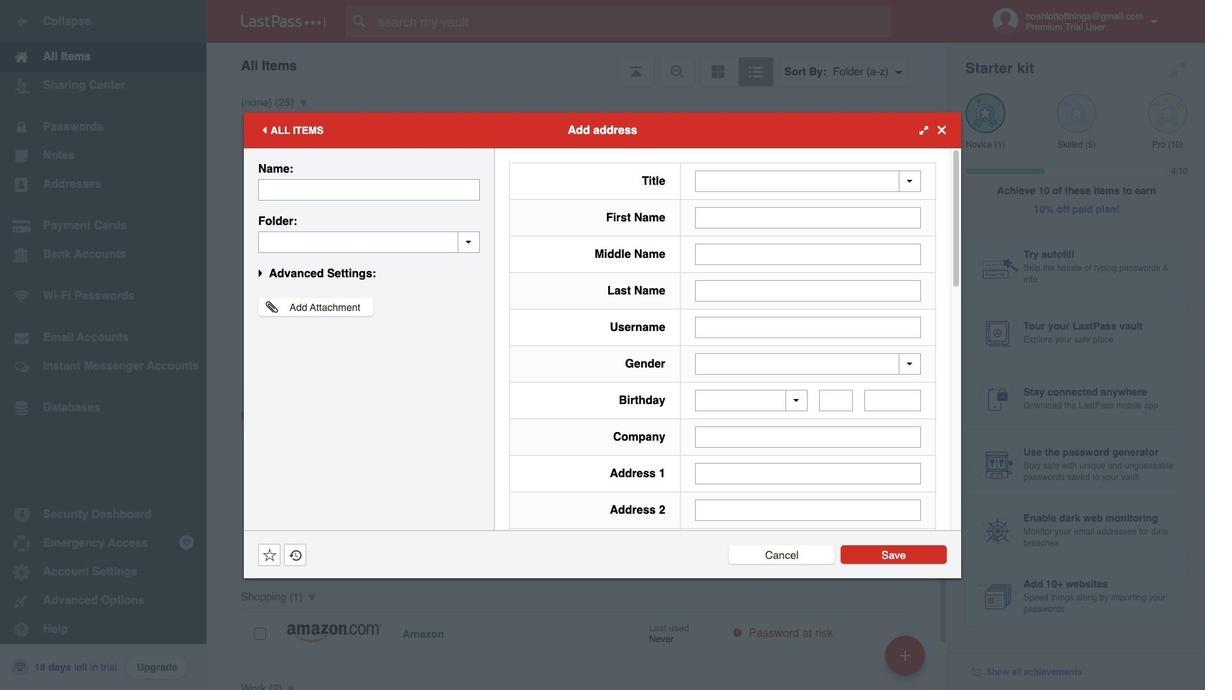 Task type: locate. For each thing, give the bounding box(es) containing it.
None text field
[[258, 179, 480, 201], [695, 207, 921, 229], [695, 244, 921, 265], [695, 317, 921, 338], [865, 390, 921, 412], [695, 427, 921, 448], [695, 463, 921, 485], [258, 179, 480, 201], [695, 207, 921, 229], [695, 244, 921, 265], [695, 317, 921, 338], [865, 390, 921, 412], [695, 427, 921, 448], [695, 463, 921, 485]]

lastpass image
[[241, 15, 326, 28]]

new item navigation
[[880, 632, 934, 691]]

main navigation navigation
[[0, 0, 207, 691]]

dialog
[[244, 112, 961, 691]]

None text field
[[258, 231, 480, 253], [695, 280, 921, 302], [819, 390, 853, 412], [695, 500, 921, 522], [258, 231, 480, 253], [695, 280, 921, 302], [819, 390, 853, 412], [695, 500, 921, 522]]

search my vault text field
[[346, 6, 919, 37]]

new item image
[[900, 651, 910, 661]]



Task type: describe. For each thing, give the bounding box(es) containing it.
vault options navigation
[[207, 43, 948, 86]]

Search search field
[[346, 6, 919, 37]]



